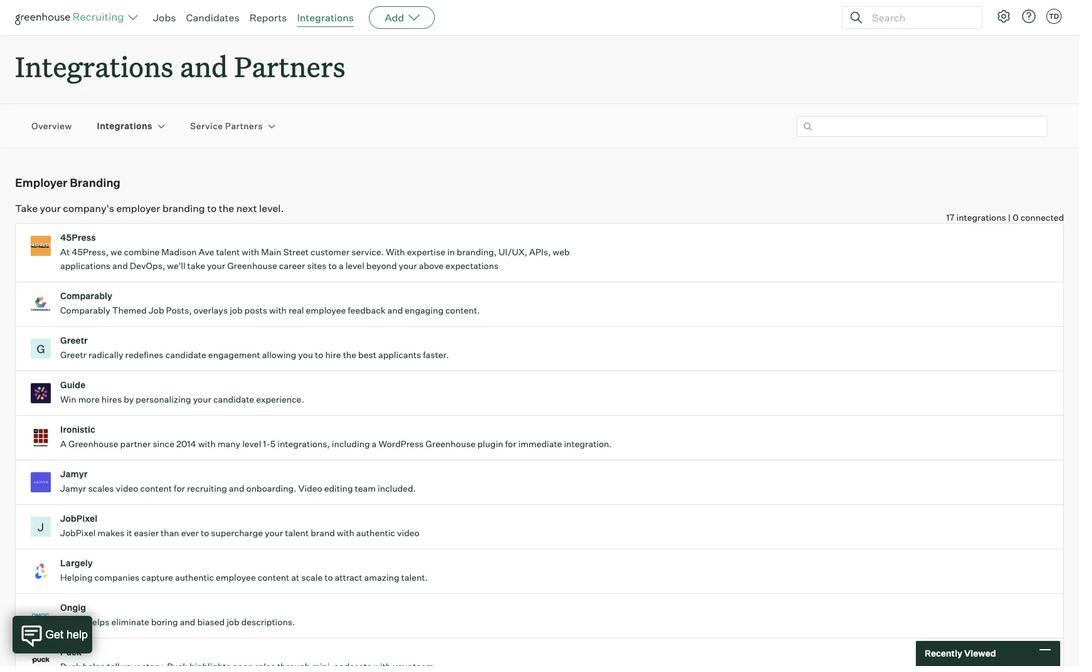 Task type: describe. For each thing, give the bounding box(es) containing it.
1-
[[263, 439, 270, 449]]

hires
[[101, 394, 122, 405]]

largely helping companies capture authentic employee content at scale to attract amazing talent.
[[60, 558, 428, 583]]

video
[[298, 483, 322, 494]]

a inside 45press at 45press, we combine madison ave talent with main street customer service. with expertise in branding, ui/ux, apis, web applications and devops, we'll take your greenhouse career sites to a level beyond your above expectations
[[339, 261, 344, 271]]

overview
[[31, 121, 72, 131]]

authentic inside largely helping companies capture authentic employee content at scale to attract amazing talent.
[[175, 572, 214, 583]]

next
[[236, 202, 257, 215]]

0 horizontal spatial greenhouse
[[68, 439, 118, 449]]

Search text field
[[869, 8, 971, 27]]

2 jamyr from the top
[[60, 483, 86, 494]]

talent inside 45press at 45press, we combine madison ave talent with main street customer service. with expertise in branding, ui/ux, apis, web applications and devops, we'll take your greenhouse career sites to a level beyond your above expectations
[[216, 247, 240, 257]]

service partners
[[190, 121, 263, 131]]

immediate
[[518, 439, 562, 449]]

2 ongig from the top
[[60, 617, 85, 628]]

greetr greetr radically redefines candidate engagement allowing you to hire the best applicants faster.
[[60, 335, 449, 360]]

ironistic a greenhouse partner since 2014 with many level 1-5 integrations, including a wordpress greenhouse plugin for immediate integration.
[[60, 424, 612, 449]]

it
[[127, 528, 132, 539]]

your down 'with'
[[399, 261, 417, 271]]

2 jobpixel from the top
[[60, 528, 96, 539]]

puck
[[60, 647, 82, 658]]

content inside jamyr jamyr scales video content for recruiting and onboarding. video editing team included.
[[140, 483, 172, 494]]

included.
[[378, 483, 416, 494]]

0 vertical spatial the
[[219, 202, 234, 215]]

45press
[[60, 232, 96, 243]]

0 vertical spatial integrations
[[297, 11, 354, 24]]

engagement
[[208, 350, 260, 360]]

including
[[332, 439, 370, 449]]

feedback
[[348, 305, 386, 316]]

for inside jamyr jamyr scales video content for recruiting and onboarding. video editing team included.
[[174, 483, 185, 494]]

posts,
[[166, 305, 192, 316]]

ui/ux,
[[499, 247, 528, 257]]

radically
[[89, 350, 123, 360]]

1 greetr from the top
[[60, 335, 88, 346]]

employee inside comparably comparably themed job posts, overlays job posts with real employee feedback and engaging content.
[[306, 305, 346, 316]]

guide
[[60, 380, 85, 390]]

recruiting
[[187, 483, 227, 494]]

add button
[[369, 6, 435, 29]]

many
[[218, 439, 240, 449]]

candidates link
[[186, 11, 240, 24]]

themed
[[112, 305, 147, 316]]

branding,
[[457, 247, 497, 257]]

reports
[[250, 11, 287, 24]]

supercharge
[[211, 528, 263, 539]]

authentic inside jobpixel jobpixel makes it easier than ever to supercharge your talent brand with authentic video
[[356, 528, 395, 539]]

in
[[447, 247, 455, 257]]

career
[[279, 261, 305, 271]]

you
[[298, 350, 313, 360]]

brand
[[311, 528, 335, 539]]

ongig ongig helps eliminate boring and biased job descriptions.
[[60, 603, 295, 628]]

helping
[[60, 572, 93, 583]]

17
[[947, 212, 955, 223]]

above
[[419, 261, 444, 271]]

employer
[[15, 176, 67, 190]]

biased
[[197, 617, 225, 628]]

branding
[[162, 202, 205, 215]]

with inside 45press at 45press, we combine madison ave talent with main street customer service. with expertise in branding, ui/ux, apis, web applications and devops, we'll take your greenhouse career sites to a level beyond your above expectations
[[242, 247, 259, 257]]

scale
[[301, 572, 323, 583]]

job inside comparably comparably themed job posts, overlays job posts with real employee feedback and engaging content.
[[230, 305, 243, 316]]

5
[[270, 439, 276, 449]]

allowing
[[262, 350, 296, 360]]

your right take
[[40, 202, 61, 215]]

helps
[[87, 617, 109, 628]]

branding
[[70, 176, 121, 190]]

take
[[187, 261, 205, 271]]

integration.
[[564, 439, 612, 449]]

with inside jobpixel jobpixel makes it easier than ever to supercharge your talent brand with authentic video
[[337, 528, 354, 539]]

ave
[[199, 247, 214, 257]]

and inside comparably comparably themed job posts, overlays job posts with real employee feedback and engaging content.
[[388, 305, 403, 316]]

win
[[60, 394, 76, 405]]

g
[[37, 342, 45, 356]]

greenhouse inside 45press at 45press, we combine madison ave talent with main street customer service. with expertise in branding, ui/ux, apis, web applications and devops, we'll take your greenhouse career sites to a level beyond your above expectations
[[227, 261, 277, 271]]

hire
[[325, 350, 341, 360]]

level inside 45press at 45press, we combine madison ave talent with main street customer service. with expertise in branding, ui/ux, apis, web applications and devops, we'll take your greenhouse career sites to a level beyond your above expectations
[[346, 261, 365, 271]]

ironistic
[[60, 424, 95, 435]]

content.
[[446, 305, 480, 316]]

expectations
[[446, 261, 499, 271]]

jobs link
[[153, 11, 176, 24]]

apis,
[[529, 247, 551, 257]]

amazing
[[364, 572, 399, 583]]

largely
[[60, 558, 93, 569]]

configure image
[[997, 9, 1012, 24]]

recently
[[925, 648, 963, 659]]

to inside 45press at 45press, we combine madison ave talent with main street customer service. with expertise in branding, ui/ux, apis, web applications and devops, we'll take your greenhouse career sites to a level beyond your above expectations
[[329, 261, 337, 271]]

jobs
[[153, 11, 176, 24]]

descriptions.
[[241, 617, 295, 628]]

capture
[[141, 572, 173, 583]]

eliminate
[[111, 617, 149, 628]]

1 jamyr from the top
[[60, 469, 88, 480]]

jamyr jamyr scales video content for recruiting and onboarding. video editing team included.
[[60, 469, 416, 494]]

by
[[124, 394, 134, 405]]

makes
[[98, 528, 125, 539]]

video inside jamyr jamyr scales video content for recruiting and onboarding. video editing team included.
[[116, 483, 138, 494]]

scales
[[88, 483, 114, 494]]

td button
[[1044, 6, 1064, 26]]

a
[[60, 439, 66, 449]]

with inside comparably comparably themed job posts, overlays job posts with real employee feedback and engaging content.
[[269, 305, 287, 316]]

overview link
[[31, 120, 72, 132]]

to inside jobpixel jobpixel makes it easier than ever to supercharge your talent brand with authentic video
[[201, 528, 209, 539]]

and inside ongig ongig helps eliminate boring and biased job descriptions.
[[180, 617, 195, 628]]

take
[[15, 202, 38, 215]]



Task type: vqa. For each thing, say whether or not it's contained in the screenshot.
TD button on the right
yes



Task type: locate. For each thing, give the bounding box(es) containing it.
0 vertical spatial jobpixel
[[60, 513, 97, 524]]

1 horizontal spatial greenhouse
[[227, 261, 277, 271]]

0 vertical spatial partners
[[234, 48, 345, 85]]

1 vertical spatial jobpixel
[[60, 528, 96, 539]]

0 vertical spatial candidate
[[165, 350, 206, 360]]

1 vertical spatial a
[[372, 439, 377, 449]]

your right supercharge
[[265, 528, 283, 539]]

greetr right g
[[60, 335, 88, 346]]

0 horizontal spatial level
[[242, 439, 261, 449]]

the right hire
[[343, 350, 356, 360]]

overlays
[[194, 305, 228, 316]]

we
[[110, 247, 122, 257]]

with left main
[[242, 247, 259, 257]]

None text field
[[797, 116, 1048, 137]]

engaging
[[405, 305, 444, 316]]

your down ave
[[207, 261, 225, 271]]

2 horizontal spatial greenhouse
[[426, 439, 476, 449]]

sites
[[307, 261, 327, 271]]

we'll
[[167, 261, 185, 271]]

0 vertical spatial greetr
[[60, 335, 88, 346]]

guide win more hires by personalizing your candidate experience.
[[60, 380, 304, 405]]

0 vertical spatial content
[[140, 483, 172, 494]]

expertise
[[407, 247, 446, 257]]

td button
[[1047, 9, 1062, 24]]

0 vertical spatial video
[[116, 483, 138, 494]]

editing
[[324, 483, 353, 494]]

0 vertical spatial a
[[339, 261, 344, 271]]

partners right service
[[225, 121, 263, 131]]

1 ongig from the top
[[60, 603, 86, 613]]

greenhouse left plugin
[[426, 439, 476, 449]]

0 vertical spatial job
[[230, 305, 243, 316]]

to right ever
[[201, 528, 209, 539]]

comparably
[[60, 291, 112, 301], [60, 305, 110, 316]]

to right branding
[[207, 202, 217, 215]]

1 vertical spatial integrations
[[15, 48, 173, 85]]

authentic up amazing
[[356, 528, 395, 539]]

2 greetr from the top
[[60, 350, 87, 360]]

more
[[78, 394, 100, 405]]

job
[[230, 305, 243, 316], [227, 617, 239, 628]]

to down customer
[[329, 261, 337, 271]]

1 vertical spatial authentic
[[175, 572, 214, 583]]

0
[[1013, 212, 1019, 223]]

for left recruiting
[[174, 483, 185, 494]]

content down since
[[140, 483, 172, 494]]

onboarding.
[[246, 483, 297, 494]]

0 horizontal spatial for
[[174, 483, 185, 494]]

integrations and partners
[[15, 48, 345, 85]]

17 integrations | 0 connected
[[947, 212, 1064, 223]]

1 jobpixel from the top
[[60, 513, 97, 524]]

content left at
[[258, 572, 289, 583]]

take your company's employer branding to the next level.
[[15, 202, 284, 215]]

experience.
[[256, 394, 304, 405]]

team
[[355, 483, 376, 494]]

jamyr left scales
[[60, 483, 86, 494]]

1 comparably from the top
[[60, 291, 112, 301]]

talent.
[[401, 572, 428, 583]]

your inside jobpixel jobpixel makes it easier than ever to supercharge your talent brand with authentic video
[[265, 528, 283, 539]]

and right recruiting
[[229, 483, 244, 494]]

talent inside jobpixel jobpixel makes it easier than ever to supercharge your talent brand with authentic video
[[285, 528, 309, 539]]

at
[[60, 247, 70, 257]]

0 vertical spatial level
[[346, 261, 365, 271]]

to right scale
[[325, 572, 333, 583]]

since
[[153, 439, 174, 449]]

employer branding
[[15, 176, 121, 190]]

0 horizontal spatial a
[[339, 261, 344, 271]]

combine
[[124, 247, 160, 257]]

1 horizontal spatial video
[[397, 528, 420, 539]]

talent right ave
[[216, 247, 240, 257]]

integrations,
[[278, 439, 330, 449]]

companies
[[94, 572, 140, 583]]

beyond
[[366, 261, 397, 271]]

|
[[1008, 212, 1011, 223]]

and down we
[[112, 261, 128, 271]]

level inside ironistic a greenhouse partner since 2014 with many level 1-5 integrations, including a wordpress greenhouse plugin for immediate integration.
[[242, 439, 261, 449]]

with
[[242, 247, 259, 257], [269, 305, 287, 316], [198, 439, 216, 449], [337, 528, 354, 539]]

and down candidates link
[[180, 48, 228, 85]]

to right the you on the bottom of the page
[[315, 350, 323, 360]]

comparably left themed
[[60, 305, 110, 316]]

jobpixel up 'largely'
[[60, 528, 96, 539]]

2014
[[176, 439, 196, 449]]

content inside largely helping companies capture authentic employee content at scale to attract amazing talent.
[[258, 572, 289, 583]]

td
[[1049, 12, 1059, 21]]

authentic
[[356, 528, 395, 539], [175, 572, 214, 583]]

devops,
[[130, 261, 165, 271]]

1 horizontal spatial level
[[346, 261, 365, 271]]

candidate inside greetr greetr radically redefines candidate engagement allowing you to hire the best applicants faster.
[[165, 350, 206, 360]]

0 horizontal spatial integrations link
[[97, 120, 153, 132]]

1 vertical spatial job
[[227, 617, 239, 628]]

candidate inside guide win more hires by personalizing your candidate experience.
[[213, 394, 254, 405]]

video inside jobpixel jobpixel makes it easier than ever to supercharge your talent brand with authentic video
[[397, 528, 420, 539]]

partner
[[120, 439, 151, 449]]

employee
[[306, 305, 346, 316], [216, 572, 256, 583]]

job
[[149, 305, 164, 316]]

1 vertical spatial comparably
[[60, 305, 110, 316]]

1 vertical spatial greetr
[[60, 350, 87, 360]]

level left 1-
[[242, 439, 261, 449]]

0 horizontal spatial content
[[140, 483, 172, 494]]

0 vertical spatial comparably
[[60, 291, 112, 301]]

45press,
[[72, 247, 109, 257]]

1 vertical spatial content
[[258, 572, 289, 583]]

1 vertical spatial candidate
[[213, 394, 254, 405]]

talent left the brand
[[285, 528, 309, 539]]

and inside 45press at 45press, we combine madison ave talent with main street customer service. with expertise in branding, ui/ux, apis, web applications and devops, we'll take your greenhouse career sites to a level beyond your above expectations
[[112, 261, 128, 271]]

level down service.
[[346, 261, 365, 271]]

1 vertical spatial video
[[397, 528, 420, 539]]

1 horizontal spatial integrations link
[[297, 11, 354, 24]]

for right plugin
[[505, 439, 517, 449]]

0 vertical spatial ongig
[[60, 603, 86, 613]]

employee down supercharge
[[216, 572, 256, 583]]

1 vertical spatial talent
[[285, 528, 309, 539]]

1 vertical spatial jamyr
[[60, 483, 86, 494]]

0 horizontal spatial video
[[116, 483, 138, 494]]

0 vertical spatial integrations link
[[297, 11, 354, 24]]

0 vertical spatial authentic
[[356, 528, 395, 539]]

wordpress
[[379, 439, 424, 449]]

content
[[140, 483, 172, 494], [258, 572, 289, 583]]

jobpixel
[[60, 513, 97, 524], [60, 528, 96, 539]]

greenhouse recruiting image
[[15, 10, 128, 25]]

greenhouse
[[227, 261, 277, 271], [68, 439, 118, 449], [426, 439, 476, 449]]

1 horizontal spatial talent
[[285, 528, 309, 539]]

customer
[[311, 247, 350, 257]]

with left real
[[269, 305, 287, 316]]

puck link
[[16, 639, 1064, 667]]

1 vertical spatial level
[[242, 439, 261, 449]]

talent
[[216, 247, 240, 257], [285, 528, 309, 539]]

1 horizontal spatial employee
[[306, 305, 346, 316]]

0 horizontal spatial employee
[[216, 572, 256, 583]]

2 vertical spatial integrations
[[97, 121, 153, 131]]

1 vertical spatial employee
[[216, 572, 256, 583]]

web
[[553, 247, 570, 257]]

job left posts at the left top
[[230, 305, 243, 316]]

0 vertical spatial talent
[[216, 247, 240, 257]]

for inside ironistic a greenhouse partner since 2014 with many level 1-5 integrations, including a wordpress greenhouse plugin for immediate integration.
[[505, 439, 517, 449]]

jamyr down a at the bottom
[[60, 469, 88, 480]]

reports link
[[250, 11, 287, 24]]

easier
[[134, 528, 159, 539]]

job inside ongig ongig helps eliminate boring and biased job descriptions.
[[227, 617, 239, 628]]

real
[[289, 305, 304, 316]]

with inside ironistic a greenhouse partner since 2014 with many level 1-5 integrations, including a wordpress greenhouse plugin for immediate integration.
[[198, 439, 216, 449]]

candidates
[[186, 11, 240, 24]]

1 vertical spatial for
[[174, 483, 185, 494]]

the left next
[[219, 202, 234, 215]]

applications
[[60, 261, 111, 271]]

job right biased
[[227, 617, 239, 628]]

partners down reports
[[234, 48, 345, 85]]

0 horizontal spatial the
[[219, 202, 234, 215]]

level.
[[259, 202, 284, 215]]

ongig left helps
[[60, 617, 85, 628]]

add
[[385, 11, 404, 24]]

0 horizontal spatial talent
[[216, 247, 240, 257]]

and right feedback
[[388, 305, 403, 316]]

a inside ironistic a greenhouse partner since 2014 with many level 1-5 integrations, including a wordpress greenhouse plugin for immediate integration.
[[372, 439, 377, 449]]

with right the brand
[[337, 528, 354, 539]]

video up talent. at the left
[[397, 528, 420, 539]]

1 horizontal spatial for
[[505, 439, 517, 449]]

madison
[[162, 247, 197, 257]]

1 horizontal spatial content
[[258, 572, 289, 583]]

for
[[505, 439, 517, 449], [174, 483, 185, 494]]

at
[[291, 572, 299, 583]]

1 vertical spatial ongig
[[60, 617, 85, 628]]

the inside greetr greetr radically redefines candidate engagement allowing you to hire the best applicants faster.
[[343, 350, 356, 360]]

greenhouse down ironistic
[[68, 439, 118, 449]]

1 vertical spatial partners
[[225, 121, 263, 131]]

service partners link
[[190, 120, 263, 132]]

applicants
[[378, 350, 421, 360]]

1 horizontal spatial authentic
[[356, 528, 395, 539]]

1 horizontal spatial candidate
[[213, 394, 254, 405]]

j
[[38, 520, 44, 534]]

candidate up guide win more hires by personalizing your candidate experience.
[[165, 350, 206, 360]]

a down customer
[[339, 261, 344, 271]]

to inside largely helping companies capture authentic employee content at scale to attract amazing talent.
[[325, 572, 333, 583]]

0 vertical spatial jamyr
[[60, 469, 88, 480]]

a right including on the bottom left of page
[[372, 439, 377, 449]]

employer
[[116, 202, 160, 215]]

to inside greetr greetr radically redefines candidate engagement allowing you to hire the best applicants faster.
[[315, 350, 323, 360]]

your right personalizing
[[193, 394, 211, 405]]

authentic right capture
[[175, 572, 214, 583]]

employee right real
[[306, 305, 346, 316]]

1 horizontal spatial the
[[343, 350, 356, 360]]

main
[[261, 247, 281, 257]]

1 vertical spatial integrations link
[[97, 120, 153, 132]]

0 horizontal spatial candidate
[[165, 350, 206, 360]]

partners
[[234, 48, 345, 85], [225, 121, 263, 131]]

video
[[116, 483, 138, 494], [397, 528, 420, 539]]

with
[[386, 247, 405, 257]]

ongig down the helping
[[60, 603, 86, 613]]

2 comparably from the top
[[60, 305, 110, 316]]

comparably down applications at left
[[60, 291, 112, 301]]

greenhouse down main
[[227, 261, 277, 271]]

recently viewed
[[925, 648, 996, 659]]

1 horizontal spatial a
[[372, 439, 377, 449]]

candidate down engagement
[[213, 394, 254, 405]]

0 vertical spatial employee
[[306, 305, 346, 316]]

and inside jamyr jamyr scales video content for recruiting and onboarding. video editing team included.
[[229, 483, 244, 494]]

employee inside largely helping companies capture authentic employee content at scale to attract amazing talent.
[[216, 572, 256, 583]]

your inside guide win more hires by personalizing your candidate experience.
[[193, 394, 211, 405]]

1 vertical spatial the
[[343, 350, 356, 360]]

0 horizontal spatial authentic
[[175, 572, 214, 583]]

level
[[346, 261, 365, 271], [242, 439, 261, 449]]

video right scales
[[116, 483, 138, 494]]

and right boring
[[180, 617, 195, 628]]

jobpixel down scales
[[60, 513, 97, 524]]

viewed
[[965, 648, 996, 659]]

with right 2014
[[198, 439, 216, 449]]

greetr up guide
[[60, 350, 87, 360]]

0 vertical spatial for
[[505, 439, 517, 449]]



